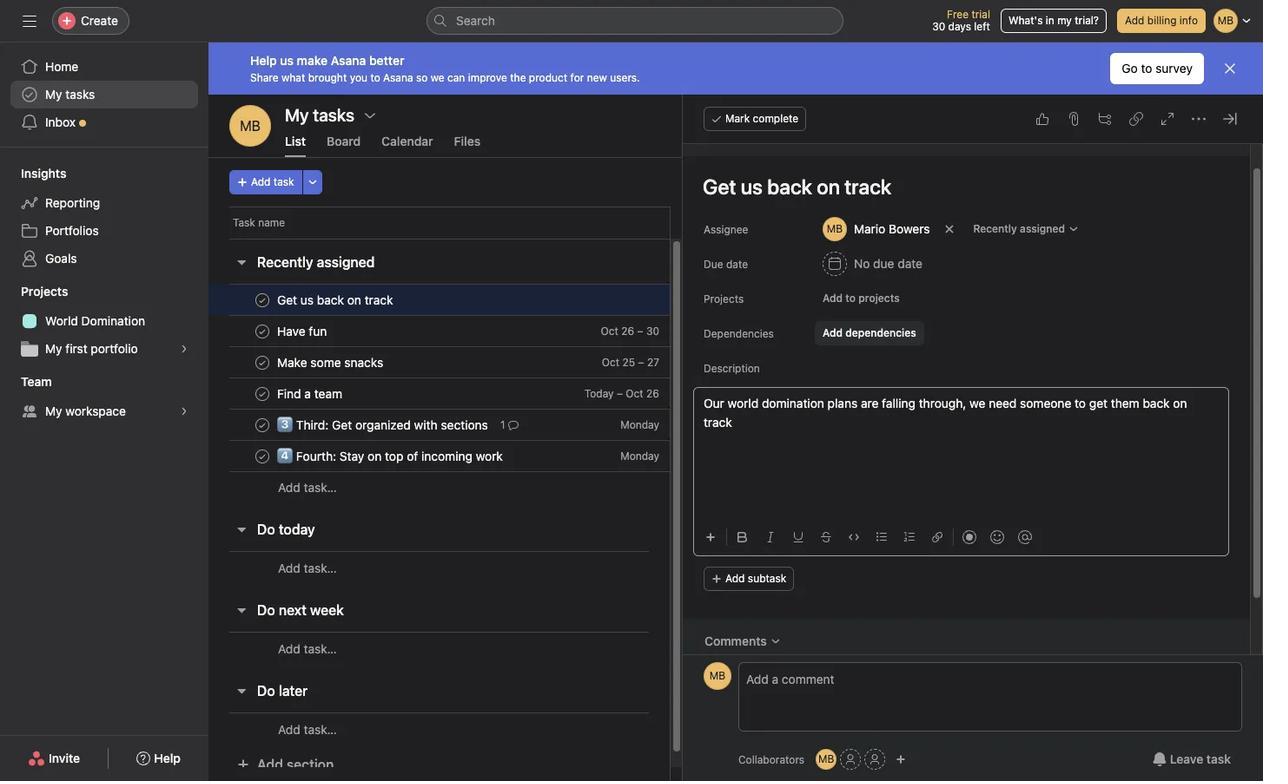 Task type: locate. For each thing, give the bounding box(es) containing it.
bowers
[[889, 222, 930, 236]]

0 horizontal spatial task
[[273, 175, 294, 188]]

0 vertical spatial help
[[250, 53, 277, 67]]

1 task… from the top
[[304, 480, 337, 495]]

completed image for 3️⃣ third: get organized with sections text box
[[252, 415, 273, 436]]

domination
[[81, 314, 145, 328]]

2 add task… button from the top
[[278, 559, 337, 578]]

0 vertical spatial assigned
[[1020, 222, 1065, 235]]

completed checkbox for have fun text box
[[252, 321, 273, 342]]

completed checkbox inside make some snacks cell
[[252, 352, 273, 373]]

task left more actions icon
[[273, 175, 294, 188]]

1 vertical spatial monday
[[620, 450, 659, 463]]

completed checkbox left make some snacks text box
[[252, 352, 273, 373]]

completed checkbox inside 3️⃣ third: get organized with sections cell
[[252, 415, 273, 436]]

banner containing help us make asana better
[[208, 43, 1263, 95]]

– inside have fun cell
[[637, 325, 643, 338]]

2 vertical spatial task
[[1206, 752, 1231, 767]]

–
[[637, 325, 643, 338], [638, 356, 644, 369], [617, 387, 623, 400]]

board link
[[327, 134, 361, 157]]

30 left days
[[932, 20, 945, 33]]

1 horizontal spatial 26
[[646, 387, 659, 400]]

through,
[[919, 396, 966, 411]]

3 add task… from the top
[[278, 641, 337, 656]]

assigned inside recently assigned dropdown button
[[1020, 222, 1065, 235]]

add task… inside header recently assigned tree grid
[[278, 480, 337, 495]]

add subtask image
[[1098, 112, 1112, 126]]

Completed checkbox
[[252, 290, 273, 311], [252, 384, 273, 404]]

next
[[279, 603, 307, 618]]

task down mark complete
[[751, 129, 775, 144]]

2 my from the top
[[45, 341, 62, 356]]

recently assigned button
[[257, 247, 375, 278]]

recently inside button
[[257, 255, 313, 270]]

4️⃣ fourth: stay on top of incoming work cell
[[208, 440, 671, 473]]

2 do from the top
[[257, 603, 275, 618]]

completed image
[[252, 290, 273, 311], [252, 321, 273, 342], [252, 415, 273, 436]]

task inside button
[[273, 175, 294, 188]]

add task… down today
[[278, 561, 337, 575]]

completed image left have fun text box
[[252, 321, 273, 342]]

add up task name in the left top of the page
[[251, 175, 271, 188]]

oct down "oct 25 – 27"
[[626, 387, 643, 400]]

1 collapse task list for this section image from the top
[[235, 255, 248, 269]]

Completed checkbox
[[252, 321, 273, 342], [252, 352, 273, 373], [252, 415, 273, 436], [252, 446, 273, 467]]

1 horizontal spatial mb button
[[704, 663, 731, 691]]

0 horizontal spatial recently
[[257, 255, 313, 270]]

completed checkbox for 3️⃣ third: get organized with sections text box
[[252, 415, 273, 436]]

30 up 27
[[646, 325, 659, 338]]

oct 25 – 27
[[602, 356, 659, 369]]

4 add task… button from the top
[[278, 721, 337, 740]]

mb button
[[229, 105, 271, 147], [704, 663, 731, 691], [816, 750, 837, 770]]

assignee
[[704, 223, 748, 236]]

collapse task list for this section image left do today
[[235, 523, 248, 537]]

have fun cell
[[208, 315, 671, 347]]

we left the need at the bottom of the page
[[970, 396, 985, 411]]

add section button
[[229, 750, 341, 781]]

1 horizontal spatial date
[[898, 256, 922, 271]]

oct left 25
[[602, 356, 619, 369]]

track
[[704, 415, 732, 430]]

to left the you.
[[832, 129, 844, 144]]

row containing oct 26
[[208, 315, 734, 347]]

recently down name at the left of the page
[[257, 255, 313, 270]]

completed image right the see details, my workspace icon
[[252, 415, 273, 436]]

later
[[279, 684, 308, 699]]

do for do next week
[[257, 603, 275, 618]]

world
[[728, 396, 758, 411]]

collapse task list for this section image down task
[[235, 255, 248, 269]]

0 vertical spatial 30
[[932, 20, 945, 33]]

add up do today
[[278, 480, 300, 495]]

1 vertical spatial oct
[[602, 356, 619, 369]]

task right leave
[[1206, 752, 1231, 767]]

add task… for third add task… 'button' from the bottom
[[278, 561, 337, 575]]

completed image inside 3️⃣ third: get organized with sections cell
[[252, 415, 273, 436]]

team button
[[0, 374, 52, 391]]

task… up week
[[304, 561, 337, 575]]

1 completed checkbox from the top
[[252, 290, 273, 311]]

0 vertical spatial completed checkbox
[[252, 290, 273, 311]]

add task… down do next week 'button'
[[278, 641, 337, 656]]

portfolio
[[91, 341, 138, 356]]

add task… row
[[208, 472, 734, 504], [208, 552, 734, 585], [208, 632, 734, 665], [208, 713, 734, 746]]

monday inside 3️⃣ third: get organized with sections cell
[[620, 419, 659, 432]]

reporting link
[[10, 189, 198, 217]]

1 horizontal spatial we
[[970, 396, 985, 411]]

brought
[[308, 71, 347, 84]]

do today
[[257, 522, 315, 538]]

my inside "teams" element
[[45, 404, 62, 419]]

1 add task… from the top
[[278, 480, 337, 495]]

add task… for 4th add task… 'button'
[[278, 722, 337, 737]]

2 vertical spatial my
[[45, 404, 62, 419]]

do for do later
[[257, 684, 275, 699]]

1 completed image from the top
[[252, 290, 273, 311]]

at mention image
[[1018, 531, 1032, 545]]

– inside make some snacks cell
[[638, 356, 644, 369]]

2 vertical spatial mb
[[818, 753, 834, 766]]

1 vertical spatial my
[[45, 341, 62, 356]]

0 vertical spatial recently assigned
[[973, 222, 1065, 235]]

trial
[[971, 8, 990, 21]]

1 vertical spatial mb button
[[704, 663, 731, 691]]

0 vertical spatial 26
[[621, 325, 634, 338]]

1 vertical spatial collapse task list for this section image
[[235, 523, 248, 537]]

link image
[[932, 532, 942, 543]]

my inside projects element
[[45, 341, 62, 356]]

leave task button
[[1141, 744, 1242, 776]]

do left "later"
[[257, 684, 275, 699]]

add left section
[[257, 757, 283, 773]]

someone
[[1020, 396, 1071, 411]]

0 horizontal spatial assigned
[[317, 255, 375, 270]]

– right today at left
[[617, 387, 623, 400]]

1 vertical spatial completed checkbox
[[252, 384, 273, 404]]

1 monday from the top
[[620, 419, 659, 432]]

completed checkbox left find a team text box
[[252, 384, 273, 404]]

today
[[584, 387, 614, 400]]

0 vertical spatial task
[[751, 129, 775, 144]]

0 vertical spatial oct
[[601, 325, 618, 338]]

create button
[[52, 7, 129, 35]]

1 horizontal spatial assigned
[[1020, 222, 1065, 235]]

2 monday from the top
[[620, 450, 659, 463]]

add a task to this section image
[[316, 684, 330, 698]]

reporting
[[45, 195, 100, 210]]

add task… up today
[[278, 480, 337, 495]]

1 completed image from the top
[[252, 352, 273, 373]]

2 add task… from the top
[[278, 561, 337, 575]]

1 vertical spatial help
[[154, 751, 181, 766]]

26 inside find a team cell
[[646, 387, 659, 400]]

mb button left list
[[229, 105, 271, 147]]

help inside help us make asana better share what brought you to asana so we can improve the product for new users.
[[250, 53, 277, 67]]

to
[[1141, 61, 1152, 76], [370, 71, 380, 84], [832, 129, 844, 144], [845, 292, 856, 305], [1075, 396, 1086, 411]]

add task… button up today
[[278, 479, 337, 498]]

remove assignee image
[[945, 224, 955, 235]]

my down team
[[45, 404, 62, 419]]

help button
[[125, 744, 192, 775]]

30
[[932, 20, 945, 33], [646, 325, 659, 338]]

2 vertical spatial collapse task list for this section image
[[235, 684, 248, 698]]

recently assigned inside dropdown button
[[973, 222, 1065, 235]]

attachments: add a file to this task, get us back on track image
[[1067, 112, 1081, 126]]

1 vertical spatial 30
[[646, 325, 659, 338]]

1 vertical spatial recently assigned
[[257, 255, 375, 270]]

4 completed checkbox from the top
[[252, 446, 273, 467]]

collapse task list for this section image
[[235, 604, 248, 618]]

completed checkbox left have fun text box
[[252, 321, 273, 342]]

– up "oct 25 – 27"
[[637, 325, 643, 338]]

oct 26 – 30
[[601, 325, 659, 338]]

3 my from the top
[[45, 404, 62, 419]]

add left the subtask
[[725, 572, 745, 585]]

1 my from the top
[[45, 87, 62, 102]]

hide sidebar image
[[23, 14, 36, 28]]

1 horizontal spatial help
[[250, 53, 277, 67]]

goals
[[45, 251, 77, 266]]

you
[[350, 71, 367, 84]]

completed image left make some snacks text box
[[252, 352, 273, 373]]

add task… up section
[[278, 722, 337, 737]]

0 vertical spatial my
[[45, 87, 62, 102]]

mario
[[854, 222, 885, 236]]

assigned inside recently assigned button
[[317, 255, 375, 270]]

main content inside get us back on track dialog
[[683, 118, 1250, 717]]

3 completed image from the top
[[252, 446, 273, 467]]

we
[[431, 71, 444, 84], [970, 396, 985, 411]]

completed checkbox for get us back on track text field
[[252, 290, 273, 311]]

mb left list
[[240, 118, 261, 134]]

are
[[861, 396, 879, 411]]

0 horizontal spatial help
[[154, 751, 181, 766]]

help
[[250, 53, 277, 67], [154, 751, 181, 766]]

see details, my first portfolio image
[[179, 344, 189, 354]]

completed checkbox down recently assigned button
[[252, 290, 273, 311]]

0 vertical spatial do
[[257, 522, 275, 538]]

make some snacks cell
[[208, 347, 671, 379]]

to right you at top
[[370, 71, 380, 84]]

task… up section
[[304, 722, 337, 737]]

projects inside dropdown button
[[21, 284, 68, 299]]

we right so
[[431, 71, 444, 84]]

mb down comments
[[710, 670, 725, 683]]

mb button right collaborators
[[816, 750, 837, 770]]

add task… for add task… 'button' inside the header recently assigned tree grid
[[278, 480, 337, 495]]

trial?
[[1075, 14, 1099, 27]]

completed image left find a team text box
[[252, 384, 273, 404]]

recently inside dropdown button
[[973, 222, 1017, 235]]

completed image inside make some snacks cell
[[252, 352, 273, 373]]

2 collapse task list for this section image from the top
[[235, 523, 248, 537]]

add left projects
[[823, 292, 843, 305]]

help us make asana better share what brought you to asana so we can improve the product for new users.
[[250, 53, 640, 84]]

2 vertical spatial oct
[[626, 387, 643, 400]]

in
[[1046, 14, 1054, 27]]

help inside dropdown button
[[154, 751, 181, 766]]

main content containing this task is private to you.
[[683, 118, 1250, 717]]

completed checkbox for find a team text box
[[252, 384, 273, 404]]

add task button
[[229, 170, 302, 195]]

add inside button
[[251, 175, 271, 188]]

25
[[622, 356, 635, 369]]

2 completed image from the top
[[252, 384, 273, 404]]

0 vertical spatial monday
[[620, 419, 659, 432]]

add billing info
[[1125, 14, 1198, 27]]

italics image
[[765, 532, 776, 543]]

complete
[[753, 112, 798, 125]]

do today button
[[257, 514, 315, 546]]

go to survey
[[1122, 61, 1193, 76]]

1 horizontal spatial mb
[[710, 670, 725, 683]]

do inside 'button'
[[257, 603, 275, 618]]

collapse task list for this section image
[[235, 255, 248, 269], [235, 523, 248, 537], [235, 684, 248, 698]]

26 inside have fun cell
[[621, 325, 634, 338]]

add task… button
[[278, 479, 337, 498], [278, 559, 337, 578], [278, 640, 337, 659], [278, 721, 337, 740]]

users.
[[610, 71, 640, 84]]

add task
[[251, 175, 294, 188]]

1 vertical spatial recently
[[257, 255, 313, 270]]

completed image for oct 25 – 27
[[252, 352, 273, 373]]

Have fun text field
[[274, 323, 332, 340]]

1 horizontal spatial projects
[[704, 293, 744, 306]]

task for add
[[273, 175, 294, 188]]

add up add section button
[[278, 722, 300, 737]]

0 vertical spatial we
[[431, 71, 444, 84]]

to left "get" on the right
[[1075, 396, 1086, 411]]

assigned
[[1020, 222, 1065, 235], [317, 255, 375, 270]]

1 horizontal spatial recently assigned
[[973, 222, 1065, 235]]

0 vertical spatial collapse task list for this section image
[[235, 255, 248, 269]]

1 horizontal spatial task
[[751, 129, 775, 144]]

completed checkbox right the see details, my workspace icon
[[252, 415, 273, 436]]

1 do from the top
[[257, 522, 275, 538]]

my first portfolio
[[45, 341, 138, 356]]

date right the due
[[898, 256, 922, 271]]

0 likes. click to like this task image
[[1035, 112, 1049, 126]]

2 completed image from the top
[[252, 321, 273, 342]]

do right collapse task list for this section image
[[257, 603, 275, 618]]

monday row
[[208, 440, 734, 473]]

0 vertical spatial recently
[[973, 222, 1017, 235]]

see details, my workspace image
[[179, 407, 189, 417]]

row
[[229, 238, 670, 240], [208, 284, 734, 316], [208, 315, 734, 347], [208, 347, 734, 379], [208, 378, 734, 410], [208, 409, 734, 441]]

1 horizontal spatial 30
[[932, 20, 945, 33]]

add task… button up section
[[278, 721, 337, 740]]

asana
[[383, 71, 413, 84]]

show options image
[[363, 109, 377, 122]]

0 horizontal spatial mb button
[[229, 105, 271, 147]]

2 vertical spatial completed image
[[252, 446, 273, 467]]

2 vertical spatial completed image
[[252, 415, 273, 436]]

date right due
[[726, 258, 748, 271]]

recently assigned
[[973, 222, 1065, 235], [257, 255, 375, 270]]

completed checkbox inside 4️⃣ fourth: stay on top of incoming work cell
[[252, 446, 273, 467]]

completed image
[[252, 352, 273, 373], [252, 384, 273, 404], [252, 446, 273, 467]]

more actions image
[[307, 177, 318, 188]]

1 vertical spatial 26
[[646, 387, 659, 400]]

insights element
[[0, 158, 208, 276]]

Find a team text field
[[274, 385, 348, 403]]

26 down 27
[[646, 387, 659, 400]]

we inside our world domination plans are falling through, we need someone to get them back on track
[[970, 396, 985, 411]]

completed image up do today
[[252, 446, 273, 467]]

our world domination plans are falling through, we need someone to get them back on track
[[704, 396, 1190, 430]]

completed checkbox up do today
[[252, 446, 273, 467]]

for
[[570, 71, 584, 84]]

oct up "oct 25 – 27"
[[601, 325, 618, 338]]

completed image inside "get us back on track" cell
[[252, 290, 273, 311]]

recently
[[973, 222, 1017, 235], [257, 255, 313, 270]]

completed image down recently assigned button
[[252, 290, 273, 311]]

2 horizontal spatial task
[[1206, 752, 1231, 767]]

add task… button down today
[[278, 559, 337, 578]]

projects down due date
[[704, 293, 744, 306]]

4 add task… from the top
[[278, 722, 337, 737]]

1 add task… button from the top
[[278, 479, 337, 498]]

date
[[898, 256, 922, 271], [726, 258, 748, 271]]

completed image for today – oct 26
[[252, 384, 273, 404]]

1 vertical spatial completed image
[[252, 384, 273, 404]]

completed image inside have fun cell
[[252, 321, 273, 342]]

1 vertical spatial –
[[638, 356, 644, 369]]

completed checkbox for make some snacks text box
[[252, 352, 273, 373]]

task… down week
[[304, 641, 337, 656]]

free trial 30 days left
[[932, 8, 990, 33]]

my inside "link"
[[45, 87, 62, 102]]

banner
[[208, 43, 1263, 95]]

monday
[[620, 419, 659, 432], [620, 450, 659, 463]]

2 vertical spatial –
[[617, 387, 623, 400]]

to right go
[[1141, 61, 1152, 76]]

main content
[[683, 118, 1250, 717]]

collapse task list for this section image left do later button
[[235, 684, 248, 698]]

copy task link image
[[1129, 112, 1143, 126]]

projects button
[[0, 283, 68, 301]]

improve
[[468, 71, 507, 84]]

monday inside 4️⃣ fourth: stay on top of incoming work cell
[[620, 450, 659, 463]]

my left tasks
[[45, 87, 62, 102]]

2 vertical spatial do
[[257, 684, 275, 699]]

projects up world
[[21, 284, 68, 299]]

invite
[[49, 751, 80, 766]]

– inside find a team cell
[[617, 387, 623, 400]]

do left today
[[257, 522, 275, 538]]

global element
[[0, 43, 208, 147]]

– left 27
[[638, 356, 644, 369]]

0 vertical spatial completed image
[[252, 290, 273, 311]]

completed checkbox inside find a team cell
[[252, 384, 273, 404]]

task inside button
[[1206, 752, 1231, 767]]

mb button down comments
[[704, 663, 731, 691]]

3 completed image from the top
[[252, 415, 273, 436]]

add task…
[[278, 480, 337, 495], [278, 561, 337, 575], [278, 641, 337, 656], [278, 722, 337, 737]]

2 add task… row from the top
[[208, 552, 734, 585]]

completed checkbox inside "get us back on track" cell
[[252, 290, 273, 311]]

toolbar
[[698, 518, 1229, 557]]

1 completed checkbox from the top
[[252, 321, 273, 342]]

to left projects
[[845, 292, 856, 305]]

1 vertical spatial completed image
[[252, 321, 273, 342]]

3 do from the top
[[257, 684, 275, 699]]

0 vertical spatial –
[[637, 325, 643, 338]]

oct inside make some snacks cell
[[602, 356, 619, 369]]

0 horizontal spatial projects
[[21, 284, 68, 299]]

due date
[[704, 258, 748, 271]]

completed image inside find a team cell
[[252, 384, 273, 404]]

1 vertical spatial assigned
[[317, 255, 375, 270]]

1 vertical spatial do
[[257, 603, 275, 618]]

mark complete button
[[704, 107, 806, 131]]

insights button
[[0, 165, 66, 182]]

3 add task… row from the top
[[208, 632, 734, 665]]

1 horizontal spatial recently
[[973, 222, 1017, 235]]

my tasks link
[[10, 81, 198, 109]]

1 vertical spatial we
[[970, 396, 985, 411]]

private
[[791, 129, 829, 144]]

oct inside have fun cell
[[601, 325, 618, 338]]

1 vertical spatial task
[[273, 175, 294, 188]]

2 vertical spatial mb button
[[816, 750, 837, 770]]

4️⃣ Fourth: Stay on top of incoming work text field
[[274, 448, 508, 465]]

0 horizontal spatial 26
[[621, 325, 634, 338]]

we inside help us make asana better share what brought you to asana so we can improve the product for new users.
[[431, 71, 444, 84]]

help for help us make asana better share what brought you to asana so we can improve the product for new users.
[[250, 53, 277, 67]]

recently assigned right 'remove assignee' image
[[973, 222, 1065, 235]]

0 vertical spatial mb button
[[229, 105, 271, 147]]

3 completed checkbox from the top
[[252, 415, 273, 436]]

0 horizontal spatial we
[[431, 71, 444, 84]]

add task… button down do next week 'button'
[[278, 640, 337, 659]]

0 vertical spatial completed image
[[252, 352, 273, 373]]

oct for oct 26 – 30
[[601, 325, 618, 338]]

files link
[[454, 134, 481, 157]]

recently right 'remove assignee' image
[[973, 222, 1017, 235]]

0 horizontal spatial 30
[[646, 325, 659, 338]]

mb right collaborators
[[818, 753, 834, 766]]

my left first
[[45, 341, 62, 356]]

no
[[854, 256, 870, 271]]

week
[[310, 603, 344, 618]]

2 completed checkbox from the top
[[252, 384, 273, 404]]

completed checkbox inside have fun cell
[[252, 321, 273, 342]]

task… up today
[[304, 480, 337, 495]]

26 up 25
[[621, 325, 634, 338]]

this task is private to you.
[[724, 129, 871, 144]]

0 horizontal spatial mb
[[240, 118, 261, 134]]

2 completed checkbox from the top
[[252, 352, 273, 373]]

recently assigned up get us back on track text field
[[257, 255, 375, 270]]



Task type: describe. For each thing, give the bounding box(es) containing it.
underline image
[[793, 532, 803, 543]]

collaborators
[[738, 754, 804, 767]]

domination
[[762, 396, 824, 411]]

mario bowers
[[854, 222, 930, 236]]

add left billing
[[1125, 14, 1144, 27]]

monday for 4️⃣ fourth: stay on top of incoming work cell at the bottom
[[620, 450, 659, 463]]

4 task… from the top
[[304, 722, 337, 737]]

add task… for 2nd add task… 'button' from the bottom of the page
[[278, 641, 337, 656]]

create
[[81, 13, 118, 28]]

add down next
[[278, 641, 300, 656]]

projects element
[[0, 276, 208, 367]]

bulleted list image
[[876, 532, 887, 543]]

my tasks
[[285, 105, 354, 125]]

you.
[[847, 129, 871, 144]]

list link
[[285, 134, 306, 157]]

Make some snacks text field
[[274, 354, 388, 371]]

what's
[[1008, 14, 1043, 27]]

free
[[947, 8, 969, 21]]

3️⃣ third: get organized with sections cell
[[208, 409, 671, 441]]

completed image for get us back on track text field
[[252, 290, 273, 311]]

projects
[[858, 292, 900, 305]]

get us back on track cell
[[208, 284, 671, 316]]

info
[[1179, 14, 1198, 27]]

goals link
[[10, 245, 198, 273]]

search list box
[[427, 7, 843, 35]]

numbered list image
[[904, 532, 915, 543]]

close details image
[[1223, 112, 1237, 126]]

help for help
[[154, 751, 181, 766]]

3 collapse task list for this section image from the top
[[235, 684, 248, 698]]

completed checkbox for 4️⃣ fourth: stay on top of incoming work text box
[[252, 446, 273, 467]]

recently assigned button
[[965, 217, 1087, 241]]

code image
[[849, 532, 859, 543]]

do next week button
[[257, 595, 344, 626]]

world domination
[[45, 314, 145, 328]]

add subtask
[[725, 572, 786, 585]]

my tasks
[[45, 87, 95, 102]]

row containing today
[[208, 378, 734, 410]]

0 horizontal spatial date
[[726, 258, 748, 271]]

inbox
[[45, 115, 76, 129]]

add inside header recently assigned tree grid
[[278, 480, 300, 495]]

task
[[233, 216, 255, 229]]

row containing oct 25
[[208, 347, 734, 379]]

2 task… from the top
[[304, 561, 337, 575]]

leave task
[[1170, 752, 1231, 767]]

2 horizontal spatial mb button
[[816, 750, 837, 770]]

add task… button inside header recently assigned tree grid
[[278, 479, 337, 498]]

to inside help us make asana better share what brought you to asana so we can improve the product for new users.
[[370, 71, 380, 84]]

is
[[778, 129, 787, 144]]

strikethrough image
[[821, 532, 831, 543]]

do later
[[257, 684, 308, 699]]

board
[[327, 134, 361, 149]]

inbox link
[[10, 109, 198, 136]]

the
[[510, 71, 526, 84]]

add to projects
[[823, 292, 900, 305]]

emoji image
[[990, 531, 1004, 545]]

date inside dropdown button
[[898, 256, 922, 271]]

row containing 1
[[208, 409, 734, 441]]

collapse task list for this section image for recently assigned
[[235, 255, 248, 269]]

find a team cell
[[208, 378, 671, 410]]

days
[[948, 20, 971, 33]]

comments
[[704, 634, 767, 649]]

calendar
[[381, 134, 433, 149]]

teams element
[[0, 367, 208, 429]]

30 inside have fun cell
[[646, 325, 659, 338]]

task… inside header recently assigned tree grid
[[304, 480, 337, 495]]

bold image
[[737, 532, 748, 543]]

add dependencies
[[823, 327, 916, 340]]

today
[[279, 522, 315, 538]]

task name
[[233, 216, 285, 229]]

calendar link
[[381, 134, 433, 157]]

what's in my trial? button
[[1001, 9, 1107, 33]]

portfolios
[[45, 223, 99, 238]]

collapse task list for this section image for do today
[[235, 523, 248, 537]]

no due date button
[[815, 248, 930, 280]]

billing
[[1147, 14, 1177, 27]]

projects inside get us back on track dialog
[[704, 293, 744, 306]]

task name row
[[208, 207, 734, 239]]

left
[[974, 20, 990, 33]]

survey
[[1155, 61, 1193, 76]]

– for 27
[[638, 356, 644, 369]]

name
[[258, 216, 285, 229]]

mario bowers button
[[815, 214, 938, 245]]

add down add to projects button
[[823, 327, 843, 340]]

2 horizontal spatial mb
[[818, 753, 834, 766]]

do for do today
[[257, 522, 275, 538]]

1 button
[[497, 417, 522, 434]]

dismiss image
[[1223, 62, 1237, 76]]

monday for 3️⃣ third: get organized with sections cell
[[620, 419, 659, 432]]

header recently assigned tree grid
[[208, 284, 734, 504]]

0 vertical spatial mb
[[240, 118, 261, 134]]

task for leave
[[1206, 752, 1231, 767]]

completed image for have fun text box
[[252, 321, 273, 342]]

can
[[447, 71, 465, 84]]

home link
[[10, 53, 198, 81]]

Task Name text field
[[691, 167, 1229, 207]]

tasks
[[65, 87, 95, 102]]

my for my first portfolio
[[45, 341, 62, 356]]

add or remove collaborators image
[[896, 755, 906, 765]]

do later button
[[257, 676, 308, 707]]

my for my workspace
[[45, 404, 62, 419]]

Get us back on track text field
[[274, 291, 398, 309]]

leave
[[1170, 752, 1203, 767]]

my for my tasks
[[45, 87, 62, 102]]

my workspace link
[[10, 398, 198, 426]]

my first portfolio link
[[10, 335, 198, 363]]

add section
[[257, 757, 334, 773]]

new
[[587, 71, 607, 84]]

get us back on track dialog
[[683, 95, 1263, 782]]

make
[[297, 53, 328, 67]]

to inside our world domination plans are falling through, we need someone to get them back on track
[[1075, 396, 1086, 411]]

add to projects button
[[815, 287, 907, 311]]

list
[[285, 134, 306, 149]]

us
[[280, 53, 294, 67]]

insights
[[21, 166, 66, 181]]

record a video image
[[962, 531, 976, 545]]

add down do today
[[278, 561, 300, 575]]

invite button
[[17, 744, 91, 775]]

completed image inside 4️⃣ fourth: stay on top of incoming work cell
[[252, 446, 273, 467]]

0 horizontal spatial recently assigned
[[257, 255, 375, 270]]

mark
[[725, 112, 750, 125]]

search button
[[427, 7, 843, 35]]

what
[[281, 71, 305, 84]]

what's in my trial?
[[1008, 14, 1099, 27]]

share
[[250, 71, 278, 84]]

dependencies
[[704, 327, 774, 341]]

full screen image
[[1161, 112, 1174, 126]]

1 vertical spatial mb
[[710, 670, 725, 683]]

3 add task… button from the top
[[278, 640, 337, 659]]

4 add task… row from the top
[[208, 713, 734, 746]]

add billing info button
[[1117, 9, 1206, 33]]

1 add task… row from the top
[[208, 472, 734, 504]]

– for 30
[[637, 325, 643, 338]]

task for this
[[751, 129, 775, 144]]

mark complete
[[725, 112, 798, 125]]

1
[[500, 418, 505, 431]]

3️⃣ Third: Get organized with sections text field
[[274, 417, 493, 434]]

falling
[[882, 396, 916, 411]]

insert an object image
[[705, 532, 716, 543]]

asana better
[[331, 53, 404, 67]]

add inside "button"
[[725, 572, 745, 585]]

due
[[873, 256, 894, 271]]

more actions for this task image
[[1192, 112, 1206, 126]]

section
[[287, 757, 334, 773]]

toolbar inside get us back on track dialog
[[698, 518, 1229, 557]]

oct for oct 25 – 27
[[602, 356, 619, 369]]

go to survey button
[[1110, 53, 1204, 84]]

3 task… from the top
[[304, 641, 337, 656]]

go
[[1122, 61, 1138, 76]]

oct inside find a team cell
[[626, 387, 643, 400]]

workspace
[[65, 404, 126, 419]]

description
[[704, 362, 760, 375]]

back
[[1143, 396, 1170, 411]]

team
[[21, 374, 52, 389]]

30 inside free trial 30 days left
[[932, 20, 945, 33]]



Task type: vqa. For each thing, say whether or not it's contained in the screenshot.
24 to the right
no



